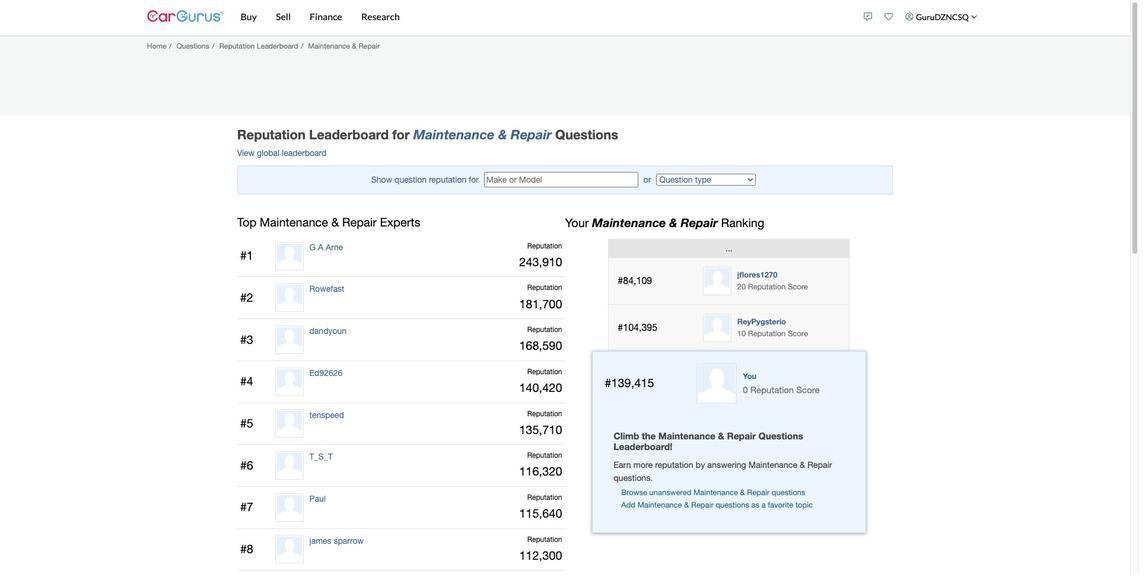 Task type: locate. For each thing, give the bounding box(es) containing it.
reputation up 168,590
[[528, 326, 562, 334]]

cargurus logo homepage link image
[[147, 0, 224, 34]]

reputation down the reypygsterio
[[748, 330, 786, 338]]

reputation up 115,640
[[528, 494, 562, 502]]

reputation inside reputation 112,300
[[528, 536, 562, 544]]

0 vertical spatial score
[[788, 283, 808, 292]]

/ down the finance popup button
[[301, 41, 304, 50]]

2 horizontal spatial /
[[301, 41, 304, 50]]

#3
[[240, 333, 253, 346]]

0 vertical spatial for
[[392, 127, 410, 142]]

questions up favorite
[[772, 489, 806, 497]]

arne
[[326, 243, 343, 252]]

10
[[738, 330, 746, 338]]

questions link
[[177, 41, 209, 50]]

view global leaderboard
[[237, 149, 327, 158]]

&
[[352, 41, 357, 50], [498, 127, 507, 142], [332, 215, 339, 229], [670, 215, 678, 230], [718, 431, 725, 441], [800, 460, 806, 470], [740, 489, 745, 497], [684, 501, 689, 510]]

james
[[310, 536, 332, 546]]

maintenance up g at the top left of the page
[[260, 215, 328, 229]]

leaderboard
[[257, 41, 298, 50], [309, 127, 389, 142]]

repair up the arne
[[342, 215, 377, 229]]

1 vertical spatial leaderboard
[[309, 127, 389, 142]]

reputation inside reypygsterio 10 reputation score
[[748, 330, 786, 338]]

maintenance up by
[[659, 431, 716, 441]]

reputation inside reputation 116,320
[[528, 452, 562, 460]]

climb the maintenance & repair questions leaderboard!
[[614, 431, 804, 453]]

reputation for by
[[655, 460, 694, 470]]

maintenance up favorite
[[749, 460, 798, 470]]

1 vertical spatial reputation
[[655, 460, 694, 470]]

reputation 181,700
[[519, 284, 562, 311]]

0
[[743, 385, 748, 395]]

reputation for reputation 135,710
[[528, 410, 562, 418]]

reputation 140,420
[[519, 368, 562, 395]]

score for #84,109
[[788, 283, 808, 292]]

add maintenance & repair questions as a favorite topic link
[[622, 501, 813, 510]]

Make or Model text field
[[484, 172, 639, 188]]

maintenance
[[308, 41, 350, 50], [414, 127, 495, 142], [260, 215, 328, 229], [592, 215, 666, 230], [659, 431, 716, 441], [749, 460, 798, 470], [694, 489, 738, 497], [638, 501, 682, 510]]

0 horizontal spatial questions
[[177, 41, 209, 50]]

0 horizontal spatial /
[[169, 41, 172, 50]]

reputation for reputation leaderboard for maintenance & repair questions
[[237, 127, 306, 142]]

home / questions / reputation leaderboard / maintenance & repair
[[147, 41, 380, 50]]

questions down browse unanswered maintenance & repair questions link at right bottom
[[716, 501, 750, 510]]

add a car review image
[[864, 12, 873, 21]]

your maintenance & repair ranking
[[565, 215, 765, 230]]

maintenance down 'or'
[[592, 215, 666, 230]]

paul
[[310, 494, 326, 504]]

questions down cargurus logo homepage link at the top left of page
[[177, 41, 209, 50]]

score
[[788, 283, 808, 292], [788, 330, 808, 338], [797, 385, 820, 395]]

reputation inside reputation 135,710
[[528, 410, 562, 418]]

reputation inside earn more reputation by answering                 maintenance & repair questions. browse unanswered maintenance & repair questions add maintenance & repair questions as a favorite topic
[[655, 460, 694, 470]]

reputation
[[429, 175, 467, 185], [655, 460, 694, 470]]

2 horizontal spatial questions
[[759, 431, 804, 441]]

0 horizontal spatial questions
[[716, 501, 750, 510]]

reputation inside reputation 115,640
[[528, 494, 562, 502]]

leaderboard up leaderboard
[[309, 127, 389, 142]]

questions
[[772, 489, 806, 497], [716, 501, 750, 510]]

#8
[[240, 543, 253, 556]]

finance
[[310, 11, 342, 22]]

reputation down the jflores1270 in the top of the page
[[748, 283, 786, 292]]

reputation down buy dropdown button at the left of the page
[[219, 41, 255, 50]]

0 horizontal spatial reputation
[[429, 175, 467, 185]]

0 vertical spatial leaderboard
[[257, 41, 298, 50]]

/ right home
[[169, 41, 172, 50]]

135,710
[[519, 423, 562, 437]]

score inside jflores1270 20 reputation score
[[788, 283, 808, 292]]

1 horizontal spatial for
[[469, 175, 479, 185]]

0 vertical spatial reputation
[[429, 175, 467, 185]]

reputation 116,320
[[519, 452, 562, 479]]

reputation inside reputation 140,420
[[528, 368, 562, 376]]

experts
[[380, 215, 421, 229]]

reputation down "you"
[[751, 385, 794, 395]]

leaderboard down sell popup button
[[257, 41, 298, 50]]

reputation right question
[[429, 175, 467, 185]]

chevron down image
[[971, 14, 978, 20]]

1 vertical spatial score
[[788, 330, 808, 338]]

maintenance inside climb the maintenance & repair questions leaderboard!
[[659, 431, 716, 441]]

questions.
[[614, 473, 653, 483]]

show question reputation for
[[371, 175, 481, 185]]

1 vertical spatial for
[[469, 175, 479, 185]]

2 vertical spatial questions
[[759, 431, 804, 441]]

questions up view global leaderboard link
[[555, 127, 619, 142]]

reputation up 181,700
[[528, 284, 562, 292]]

reputation inside reputation 168,590
[[528, 326, 562, 334]]

reputation leaderboard link
[[219, 41, 298, 50]]

repair inside climb the maintenance & repair questions leaderboard!
[[727, 431, 756, 441]]

maintenance down the unanswered
[[638, 501, 682, 510]]

score for #139,415
[[797, 385, 820, 395]]

questions down the you 0 reputation score
[[759, 431, 804, 441]]

view global leaderboard link
[[237, 146, 893, 159]]

questions
[[177, 41, 209, 50], [555, 127, 619, 142], [759, 431, 804, 441]]

reputation 112,300
[[519, 536, 562, 563]]

climb
[[614, 431, 640, 441]]

repair
[[359, 41, 380, 50], [511, 127, 552, 142], [342, 215, 377, 229], [681, 215, 718, 230], [727, 431, 756, 441], [808, 460, 833, 470], [747, 489, 770, 497], [691, 501, 714, 510]]

#1
[[240, 249, 253, 263]]

reputation leaderboard for maintenance & repair questions
[[237, 127, 619, 142]]

maintenance up the show question reputation for
[[414, 127, 495, 142]]

reputation inside reputation 181,700
[[528, 284, 562, 292]]

reputation up 243,910
[[528, 242, 562, 250]]

0 vertical spatial questions
[[177, 41, 209, 50]]

you 0 reputation score
[[743, 372, 820, 395]]

your
[[565, 216, 589, 230]]

2 vertical spatial score
[[797, 385, 820, 395]]

reputation inside the reputation 243,910
[[528, 242, 562, 250]]

reputation for reputation 115,640
[[528, 494, 562, 502]]

buy
[[241, 11, 257, 22]]

repair up answering
[[727, 431, 756, 441]]

#139,415
[[605, 377, 654, 390]]

reputation
[[219, 41, 255, 50], [237, 127, 306, 142], [528, 242, 562, 250], [748, 283, 786, 292], [528, 284, 562, 292], [528, 326, 562, 334], [748, 330, 786, 338], [528, 368, 562, 376], [751, 385, 794, 395], [528, 410, 562, 418], [528, 452, 562, 460], [528, 494, 562, 502], [528, 536, 562, 544]]

research button
[[352, 0, 409, 36]]

reputation 115,640
[[519, 494, 562, 521]]

reputation up 135,710
[[528, 410, 562, 418]]

1 horizontal spatial reputation
[[655, 460, 694, 470]]

0 vertical spatial questions
[[772, 489, 806, 497]]

finance button
[[300, 0, 352, 36]]

repair up view global leaderboard link
[[511, 127, 552, 142]]

reputation for reputation 116,320
[[528, 452, 562, 460]]

top
[[237, 215, 257, 229]]

1 vertical spatial questions
[[555, 127, 619, 142]]

reputation up 112,300
[[528, 536, 562, 544]]

reputation 243,910
[[519, 242, 562, 269]]

20
[[738, 283, 746, 292]]

reputation up 140,420 on the bottom left
[[528, 368, 562, 376]]

score inside the you 0 reputation score
[[797, 385, 820, 395]]

repair left ranking
[[681, 215, 718, 230]]

reputation up global
[[237, 127, 306, 142]]

home
[[147, 41, 167, 50]]

1 horizontal spatial /
[[212, 41, 215, 50]]

menu bar containing buy
[[224, 0, 858, 36]]

reputation for reputation 112,300
[[528, 536, 562, 544]]

/
[[169, 41, 172, 50], [212, 41, 215, 50], [301, 41, 304, 50]]

g
[[310, 243, 316, 252]]

ranking
[[721, 216, 765, 230]]

reputation left by
[[655, 460, 694, 470]]

1 vertical spatial questions
[[716, 501, 750, 510]]

/ right questions link
[[212, 41, 215, 50]]

menu bar
[[224, 0, 858, 36]]

1 / from the left
[[169, 41, 172, 50]]

score inside reypygsterio 10 reputation score
[[788, 330, 808, 338]]

reputation up 116,320
[[528, 452, 562, 460]]

#5
[[240, 417, 253, 430]]



Task type: describe. For each thing, give the bounding box(es) containing it.
top         maintenance & repair  experts
[[237, 215, 421, 229]]

maintenance down the finance popup button
[[308, 41, 350, 50]]

saved cars image
[[885, 12, 894, 21]]

browse unanswered maintenance & repair questions link
[[622, 489, 806, 497]]

earn
[[614, 460, 631, 470]]

buy button
[[231, 0, 266, 36]]

jflores1270 20 reputation score
[[738, 270, 808, 292]]

reputation for for
[[429, 175, 467, 185]]

140,420
[[519, 381, 562, 395]]

earn more reputation by answering                 maintenance & repair questions. browse unanswered maintenance & repair questions add maintenance & repair questions as a favorite topic
[[614, 460, 833, 510]]

sell button
[[266, 0, 300, 36]]

reputation 168,590
[[519, 326, 562, 353]]

james sparrow
[[310, 536, 364, 546]]

115,640
[[519, 507, 562, 521]]

dandyoun
[[310, 327, 347, 336]]

...
[[726, 244, 733, 253]]

questions inside climb the maintenance & repair questions leaderboard!
[[759, 431, 804, 441]]

unanswered
[[650, 489, 692, 497]]

#4
[[240, 375, 253, 388]]

you
[[743, 372, 757, 381]]

question
[[395, 175, 427, 185]]

243,910
[[519, 255, 562, 269]]

#104,395
[[618, 322, 658, 333]]

view
[[237, 149, 255, 158]]

0 horizontal spatial for
[[392, 127, 410, 142]]

& inside climb the maintenance & repair questions leaderboard!
[[718, 431, 725, 441]]

0 horizontal spatial leaderboard
[[257, 41, 298, 50]]

t_s_t
[[310, 452, 333, 462]]

score for #104,395
[[788, 330, 808, 338]]

a
[[318, 243, 324, 252]]

gurudzncsq button
[[900, 0, 984, 33]]

by
[[696, 460, 705, 470]]

g a arne
[[310, 243, 343, 252]]

browse
[[622, 489, 648, 497]]

repair down research dropdown button
[[359, 41, 380, 50]]

rowefast
[[310, 285, 344, 294]]

show
[[371, 175, 392, 185]]

reputation for reputation 181,700
[[528, 284, 562, 292]]

#2
[[240, 291, 253, 304]]

1 horizontal spatial questions
[[772, 489, 806, 497]]

#7
[[240, 501, 253, 514]]

reputation for reputation 168,590
[[528, 326, 562, 334]]

112,300
[[519, 549, 562, 563]]

research
[[361, 11, 400, 22]]

reypygsterio
[[738, 317, 786, 326]]

gurudzncsq
[[916, 12, 969, 22]]

tenspeed
[[310, 410, 344, 420]]

reypygsterio 10 reputation score
[[738, 317, 808, 338]]

jflores1270
[[738, 270, 778, 279]]

reputation 135,710
[[519, 410, 562, 437]]

as
[[752, 501, 760, 510]]

reputation for reputation 243,910
[[528, 242, 562, 250]]

favorite
[[768, 501, 794, 510]]

3 / from the left
[[301, 41, 304, 50]]

repair down browse unanswered maintenance & repair questions link at right bottom
[[691, 501, 714, 510]]

116,320
[[519, 465, 562, 479]]

global
[[257, 149, 280, 158]]

answering
[[708, 460, 747, 470]]

home link
[[147, 41, 167, 50]]

#84,109
[[618, 276, 652, 286]]

reputation for reputation 140,420
[[528, 368, 562, 376]]

leaderboard!
[[614, 442, 673, 453]]

gurudzncsq menu
[[858, 0, 984, 33]]

sparrow
[[334, 536, 364, 546]]

a
[[762, 501, 766, 510]]

repair up as
[[747, 489, 770, 497]]

maintenance up the add maintenance & repair questions as a favorite topic link
[[694, 489, 738, 497]]

#6
[[240, 459, 253, 472]]

ed92626
[[310, 368, 343, 378]]

181,700
[[519, 297, 562, 311]]

sell
[[276, 11, 291, 22]]

more
[[634, 460, 653, 470]]

add
[[622, 501, 636, 510]]

cargurus logo homepage link link
[[147, 0, 224, 34]]

2 / from the left
[[212, 41, 215, 50]]

the
[[642, 431, 656, 441]]

leaderboard
[[282, 149, 327, 158]]

reputation inside the you 0 reputation score
[[751, 385, 794, 395]]

1 horizontal spatial questions
[[555, 127, 619, 142]]

repair up the topic
[[808, 460, 833, 470]]

reputation inside jflores1270 20 reputation score
[[748, 283, 786, 292]]

168,590
[[519, 339, 562, 353]]

topic
[[796, 501, 813, 510]]

user icon image
[[906, 12, 914, 21]]

1 horizontal spatial leaderboard
[[309, 127, 389, 142]]

or
[[642, 175, 654, 185]]



Task type: vqa. For each thing, say whether or not it's contained in the screenshot.


